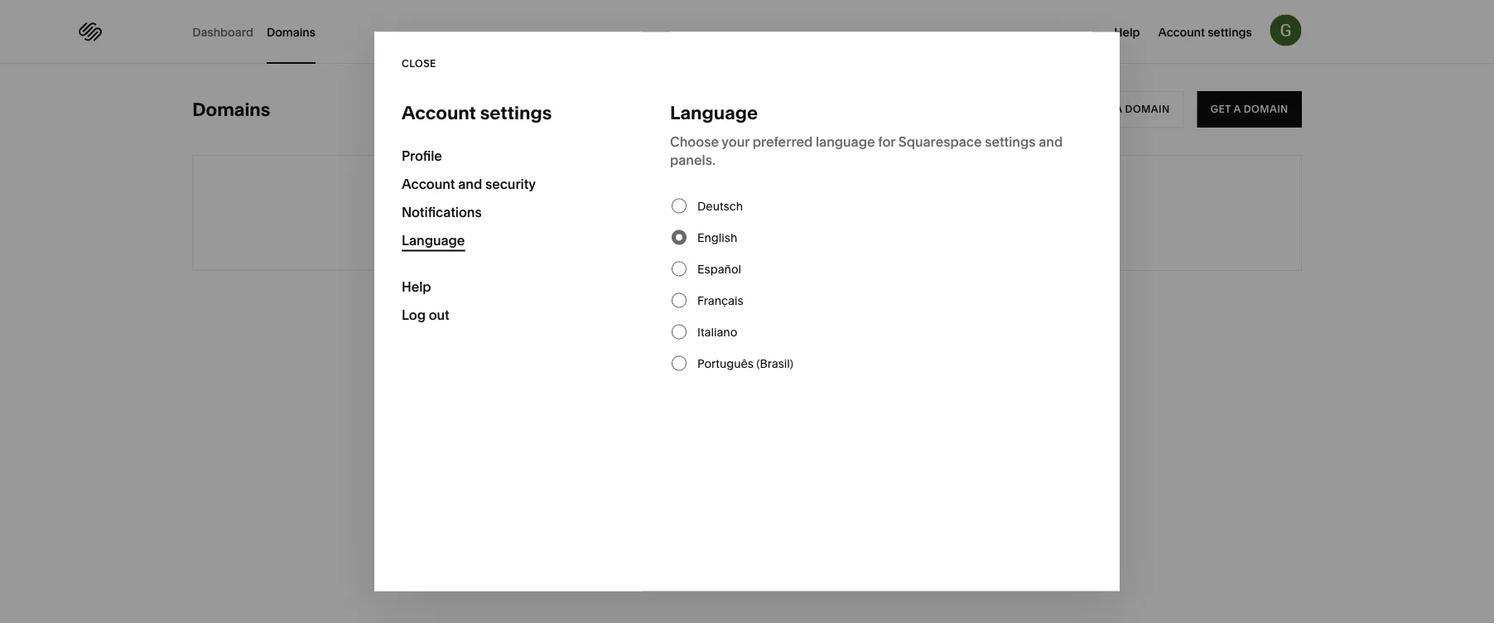 Task type: vqa. For each thing, say whether or not it's contained in the screenshot.
'CHECKBOX'
no



Task type: locate. For each thing, give the bounding box(es) containing it.
0 vertical spatial and
[[1039, 134, 1063, 150]]

transfer
[[1058, 103, 1113, 115]]

1 horizontal spatial language
[[670, 101, 758, 123]]

a for get
[[1234, 103, 1242, 115]]

settings up the 'profile' link
[[480, 101, 552, 123]]

1 vertical spatial language
[[402, 232, 465, 249]]

0 vertical spatial domains
[[267, 25, 316, 39]]

0 horizontal spatial domain
[[1126, 103, 1170, 115]]

domains down the dashboard
[[192, 98, 271, 121]]

deutsch
[[698, 199, 743, 213]]

1 vertical spatial help
[[402, 279, 431, 295]]

help link
[[1115, 23, 1141, 39], [402, 273, 616, 301]]

out
[[429, 307, 450, 323]]

language up choose
[[670, 101, 758, 123]]

help for log
[[402, 279, 431, 295]]

domain right get
[[1244, 103, 1289, 115]]

help up log
[[402, 279, 431, 295]]

1 horizontal spatial a
[[1234, 103, 1242, 115]]

choose your preferred language for squarespace settings and panels.
[[670, 134, 1063, 168]]

settings right squarespace
[[985, 134, 1036, 150]]

account and security link
[[402, 170, 616, 198]]

0 vertical spatial help link
[[1115, 23, 1141, 39]]

0 vertical spatial language
[[670, 101, 758, 123]]

a right get
[[1234, 103, 1242, 115]]

1 vertical spatial and
[[458, 176, 482, 192]]

1 horizontal spatial account settings
[[1159, 25, 1253, 39]]

help link down language link
[[402, 273, 616, 301]]

and
[[1039, 134, 1063, 150], [458, 176, 482, 192]]

domains
[[724, 202, 800, 224]]

help
[[1115, 25, 1141, 39], [402, 279, 431, 295]]

your
[[722, 134, 750, 150]]

account inside account settings link
[[1159, 25, 1206, 39]]

0 vertical spatial account settings
[[1159, 25, 1253, 39]]

0 horizontal spatial account settings
[[402, 101, 552, 123]]

2 a from the left
[[1234, 103, 1242, 115]]

settings up get
[[1208, 25, 1253, 39]]

log out link
[[402, 301, 616, 329]]

choose
[[670, 134, 719, 150]]

settings inside choose your preferred language for squarespace settings and panels.
[[985, 134, 1036, 150]]

account and security
[[402, 176, 536, 192]]

close
[[402, 58, 437, 70]]

dashboard button
[[192, 0, 253, 64]]

squarespace
[[899, 134, 982, 150]]

a right transfer
[[1116, 103, 1123, 115]]

and up notifications
[[458, 176, 482, 192]]

log out
[[402, 307, 450, 323]]

0 vertical spatial account
[[1159, 25, 1206, 39]]

account settings
[[1159, 25, 1253, 39], [402, 101, 552, 123]]

1 vertical spatial help link
[[402, 273, 616, 301]]

no domains
[[695, 202, 800, 224]]

0 horizontal spatial settings
[[480, 101, 552, 123]]

0 vertical spatial settings
[[1208, 25, 1253, 39]]

1 horizontal spatial help
[[1115, 25, 1141, 39]]

2 domain from the left
[[1244, 103, 1289, 115]]

0 horizontal spatial and
[[458, 176, 482, 192]]

a
[[1116, 103, 1123, 115], [1234, 103, 1242, 115]]

domain
[[1126, 103, 1170, 115], [1244, 103, 1289, 115]]

2 vertical spatial settings
[[985, 134, 1036, 150]]

a inside get a domain link
[[1234, 103, 1242, 115]]

account settings up get
[[1159, 25, 1253, 39]]

1 vertical spatial account
[[402, 101, 476, 123]]

and down transfer
[[1039, 134, 1063, 150]]

language down notifications
[[402, 232, 465, 249]]

panels.
[[670, 152, 716, 168]]

1 horizontal spatial domain
[[1244, 103, 1289, 115]]

settings
[[1208, 25, 1253, 39], [480, 101, 552, 123], [985, 134, 1036, 150]]

help link left account settings link
[[1115, 23, 1141, 39]]

a inside transfer a domain link
[[1116, 103, 1123, 115]]

1 horizontal spatial help link
[[1115, 23, 1141, 39]]

account
[[1159, 25, 1206, 39], [402, 101, 476, 123], [402, 176, 455, 192]]

(brasil)
[[757, 356, 794, 370]]

transfer a domain link
[[1044, 91, 1185, 128]]

domains
[[267, 25, 316, 39], [192, 98, 271, 121]]

1 a from the left
[[1116, 103, 1123, 115]]

help left account settings link
[[1115, 25, 1141, 39]]

get a domain link
[[1198, 91, 1302, 128]]

1 domain from the left
[[1126, 103, 1170, 115]]

language
[[670, 101, 758, 123], [402, 232, 465, 249]]

0 horizontal spatial a
[[1116, 103, 1123, 115]]

0 horizontal spatial help
[[402, 279, 431, 295]]

tab list
[[192, 0, 329, 64]]

close button
[[402, 32, 437, 96]]

account settings link
[[1159, 23, 1253, 39]]

2 vertical spatial account
[[402, 176, 455, 192]]

1 horizontal spatial and
[[1039, 134, 1063, 150]]

0 vertical spatial help
[[1115, 25, 1141, 39]]

2 horizontal spatial settings
[[1208, 25, 1253, 39]]

account inside "account and security" link
[[402, 176, 455, 192]]

profile link
[[402, 142, 616, 170]]

domains inside tab list
[[267, 25, 316, 39]]

english
[[698, 230, 738, 244]]

domains right the dashboard
[[267, 25, 316, 39]]

1 horizontal spatial settings
[[985, 134, 1036, 150]]

0 horizontal spatial help link
[[402, 273, 616, 301]]

domain right transfer
[[1126, 103, 1170, 115]]

account settings up the 'profile' link
[[402, 101, 552, 123]]

account for no domains
[[1159, 25, 1206, 39]]



Task type: describe. For each thing, give the bounding box(es) containing it.
get
[[1211, 103, 1232, 115]]

profile
[[402, 148, 442, 164]]

português
[[698, 356, 754, 370]]

français
[[698, 293, 744, 307]]

español
[[698, 262, 742, 276]]

help link for log out
[[402, 273, 616, 301]]

notifications link
[[402, 198, 616, 227]]

português (brasil)
[[698, 356, 794, 370]]

domain for get a domain
[[1244, 103, 1289, 115]]

help link for account settings
[[1115, 23, 1141, 39]]

help for account
[[1115, 25, 1141, 39]]

italiano
[[698, 325, 738, 339]]

1 vertical spatial settings
[[480, 101, 552, 123]]

log
[[402, 307, 426, 323]]

dashboard
[[192, 25, 253, 39]]

no
[[695, 202, 720, 224]]

domains button
[[267, 0, 316, 64]]

account for choose your preferred language for squarespace settings and panels.
[[402, 176, 455, 192]]

1 vertical spatial domains
[[192, 98, 271, 121]]

language link
[[402, 227, 616, 255]]

language
[[816, 134, 875, 150]]

tab list containing dashboard
[[192, 0, 329, 64]]

transfer a domain
[[1058, 103, 1170, 115]]

and inside choose your preferred language for squarespace settings and panels.
[[1039, 134, 1063, 150]]

security
[[485, 176, 536, 192]]

a for transfer
[[1116, 103, 1123, 115]]

notifications
[[402, 204, 482, 220]]

get a domain
[[1211, 103, 1289, 115]]

domain for transfer a domain
[[1126, 103, 1170, 115]]

1 vertical spatial account settings
[[402, 101, 552, 123]]

for
[[879, 134, 896, 150]]

preferred
[[753, 134, 813, 150]]

0 horizontal spatial language
[[402, 232, 465, 249]]



